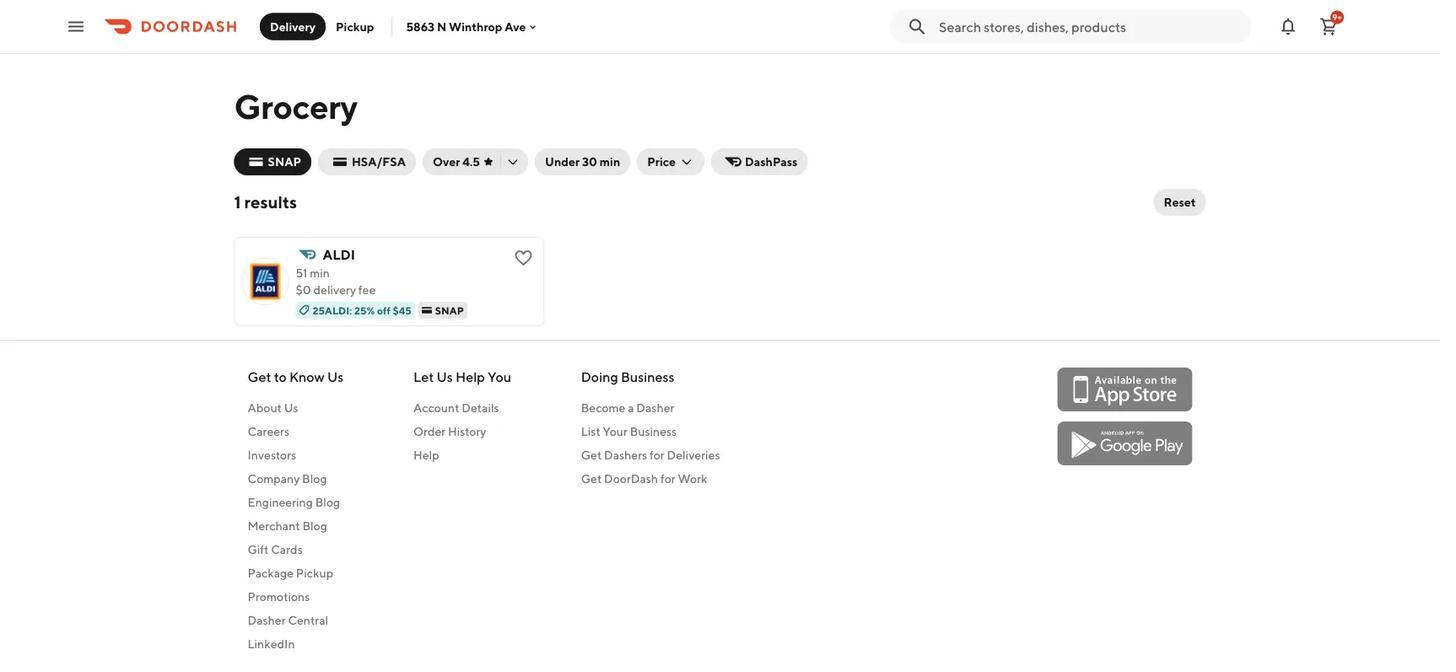 Task type: vqa. For each thing, say whether or not it's contained in the screenshot.
Details
yes



Task type: locate. For each thing, give the bounding box(es) containing it.
linkedin
[[248, 638, 295, 652]]

5863 n winthrop ave
[[406, 20, 526, 34]]

price
[[648, 155, 676, 169]]

0 horizontal spatial min
[[310, 266, 330, 280]]

min right '51'
[[310, 266, 330, 280]]

let us help you
[[414, 369, 511, 385]]

us
[[327, 369, 344, 385], [437, 369, 453, 385], [284, 401, 298, 415]]

get
[[248, 369, 271, 385], [581, 449, 602, 463], [581, 472, 602, 486]]

account details
[[414, 401, 499, 415]]

delivery
[[314, 283, 356, 297]]

1 horizontal spatial help
[[456, 369, 485, 385]]

0 vertical spatial help
[[456, 369, 485, 385]]

us right let
[[437, 369, 453, 385]]

pickup down gift cards link at the bottom of the page
[[296, 567, 333, 581]]

gift cards link
[[248, 542, 344, 559]]

0 horizontal spatial pickup
[[296, 567, 333, 581]]

25aldi:
[[313, 305, 352, 316]]

blog
[[302, 472, 327, 486], [315, 496, 340, 510], [302, 519, 327, 533]]

blog down engineering blog link
[[302, 519, 327, 533]]

9+
[[1333, 12, 1343, 22]]

doing
[[581, 369, 618, 385]]

dashpass
[[745, 155, 798, 169]]

pickup right delivery
[[336, 19, 374, 33]]

become a dasher link
[[581, 400, 720, 417]]

2 horizontal spatial us
[[437, 369, 453, 385]]

1 horizontal spatial min
[[600, 155, 621, 169]]

25aldi: 25% off $45
[[313, 305, 412, 316]]

help left the you
[[456, 369, 485, 385]]

1 items, open order cart image
[[1319, 16, 1339, 37]]

become
[[581, 401, 626, 415]]

dasher
[[637, 401, 675, 415], [248, 614, 286, 628]]

click to add this store to your saved list image
[[514, 248, 534, 268]]

business up become a dasher 'link'
[[621, 369, 675, 385]]

business down become a dasher 'link'
[[630, 425, 677, 439]]

2 vertical spatial blog
[[302, 519, 327, 533]]

min right 30
[[600, 155, 621, 169]]

0 vertical spatial snap
[[268, 155, 301, 169]]

blog down company blog link at left bottom
[[315, 496, 340, 510]]

9+ button
[[1312, 10, 1346, 43]]

over
[[433, 155, 460, 169]]

notification bell image
[[1279, 16, 1299, 37]]

0 vertical spatial blog
[[302, 472, 327, 486]]

know
[[289, 369, 325, 385]]

about us link
[[248, 400, 344, 417]]

company
[[248, 472, 300, 486]]

1 vertical spatial help
[[414, 449, 439, 463]]

dasher central link
[[248, 613, 344, 630]]

1 vertical spatial min
[[310, 266, 330, 280]]

help down order
[[414, 449, 439, 463]]

1 vertical spatial blog
[[315, 496, 340, 510]]

merchant blog link
[[248, 518, 344, 535]]

for for dashers
[[650, 449, 665, 463]]

price button
[[637, 149, 705, 176]]

work
[[678, 472, 708, 486]]

$45
[[393, 305, 412, 316]]

snap right $45
[[435, 305, 464, 316]]

2 vertical spatial get
[[581, 472, 602, 486]]

for down list your business link
[[650, 449, 665, 463]]

get for get to know us
[[248, 369, 271, 385]]

get inside get doordash for work link
[[581, 472, 602, 486]]

for left the work
[[661, 472, 676, 486]]

1 vertical spatial pickup
[[296, 567, 333, 581]]

blog down investors link at the left bottom
[[302, 472, 327, 486]]

dashpass button
[[712, 149, 808, 176]]

merchant blog
[[248, 519, 327, 533]]

0 vertical spatial business
[[621, 369, 675, 385]]

for for doordash
[[661, 472, 676, 486]]

us right know
[[327, 369, 344, 385]]

package pickup
[[248, 567, 333, 581]]

get for get dashers for deliveries
[[581, 449, 602, 463]]

snap
[[268, 155, 301, 169], [435, 305, 464, 316]]

1 vertical spatial dasher
[[248, 614, 286, 628]]

0 vertical spatial for
[[650, 449, 665, 463]]

0 vertical spatial get
[[248, 369, 271, 385]]

investors link
[[248, 447, 344, 464]]

0 horizontal spatial us
[[284, 401, 298, 415]]

0 horizontal spatial snap
[[268, 155, 301, 169]]

help link
[[414, 447, 511, 464]]

1 vertical spatial get
[[581, 449, 602, 463]]

min inside 51 min $0 delivery fee
[[310, 266, 330, 280]]

grocery
[[234, 86, 358, 126]]

you
[[488, 369, 511, 385]]

0 horizontal spatial help
[[414, 449, 439, 463]]

1 horizontal spatial snap
[[435, 305, 464, 316]]

pickup
[[336, 19, 374, 33], [296, 567, 333, 581]]

get dashers for deliveries link
[[581, 447, 720, 464]]

blog inside company blog link
[[302, 472, 327, 486]]

get left doordash
[[581, 472, 602, 486]]

blog inside merchant blog link
[[302, 519, 327, 533]]

become a dasher
[[581, 401, 675, 415]]

0 vertical spatial pickup
[[336, 19, 374, 33]]

package pickup link
[[248, 565, 344, 582]]

0 vertical spatial min
[[600, 155, 621, 169]]

Store search: begin typing to search for stores available on DoorDash text field
[[939, 17, 1242, 36]]

dasher up linkedin
[[248, 614, 286, 628]]

get dashers for deliveries
[[581, 449, 720, 463]]

order history link
[[414, 424, 511, 441]]

about us
[[248, 401, 298, 415]]

open menu image
[[66, 16, 86, 37]]

1 horizontal spatial pickup
[[336, 19, 374, 33]]

1 horizontal spatial us
[[327, 369, 344, 385]]

get left to
[[248, 369, 271, 385]]

help
[[456, 369, 485, 385], [414, 449, 439, 463]]

order
[[414, 425, 446, 439]]

about
[[248, 401, 282, 415]]

get doordash for work link
[[581, 471, 720, 488]]

blog for engineering blog
[[315, 496, 340, 510]]

1 horizontal spatial dasher
[[637, 401, 675, 415]]

hsa/fsa button
[[318, 149, 416, 176]]

promotions link
[[248, 589, 344, 606]]

over 4.5
[[433, 155, 480, 169]]

us up careers link
[[284, 401, 298, 415]]

n
[[437, 20, 447, 34]]

list your business link
[[581, 424, 720, 441]]

pickup inside button
[[336, 19, 374, 33]]

snap up results
[[268, 155, 301, 169]]

0 vertical spatial dasher
[[637, 401, 675, 415]]

merchant
[[248, 519, 300, 533]]

get down list
[[581, 449, 602, 463]]

51 min $0 delivery fee
[[296, 266, 376, 297]]

dasher up list your business link
[[637, 401, 675, 415]]

linkedin link
[[248, 636, 344, 653]]

us for about us
[[284, 401, 298, 415]]

blog inside engineering blog link
[[315, 496, 340, 510]]

1 vertical spatial for
[[661, 472, 676, 486]]

central
[[288, 614, 328, 628]]



Task type: describe. For each thing, give the bounding box(es) containing it.
hsa/fsa
[[352, 155, 406, 169]]

0 horizontal spatial dasher
[[248, 614, 286, 628]]

account details link
[[414, 400, 511, 417]]

engineering
[[248, 496, 313, 510]]

a
[[628, 401, 634, 415]]

engineering blog link
[[248, 495, 344, 511]]

1
[[234, 192, 241, 212]]

under 30 min
[[545, 155, 621, 169]]

1 results
[[234, 192, 297, 212]]

history
[[448, 425, 487, 439]]

get to know us
[[248, 369, 344, 385]]

careers link
[[248, 424, 344, 441]]

$0
[[296, 283, 311, 297]]

investors
[[248, 449, 296, 463]]

account
[[414, 401, 460, 415]]

4.5
[[463, 155, 480, 169]]

results
[[244, 192, 297, 212]]

doordash
[[604, 472, 658, 486]]

delivery
[[270, 19, 316, 33]]

ave
[[505, 20, 526, 34]]

fee
[[359, 283, 376, 297]]

company blog
[[248, 472, 327, 486]]

gift
[[248, 543, 269, 557]]

deliveries
[[667, 449, 720, 463]]

get doordash for work
[[581, 472, 708, 486]]

let
[[414, 369, 434, 385]]

off
[[377, 305, 391, 316]]

over 4.5 button
[[423, 149, 528, 176]]

reset button
[[1154, 189, 1206, 216]]

5863 n winthrop ave button
[[406, 20, 540, 34]]

1 vertical spatial snap
[[435, 305, 464, 316]]

get for get doordash for work
[[581, 472, 602, 486]]

list your business
[[581, 425, 677, 439]]

details
[[462, 401, 499, 415]]

51
[[296, 266, 308, 280]]

winthrop
[[449, 20, 503, 34]]

to
[[274, 369, 287, 385]]

your
[[603, 425, 628, 439]]

help inside the help link
[[414, 449, 439, 463]]

5863
[[406, 20, 435, 34]]

order history
[[414, 425, 487, 439]]

reset
[[1164, 195, 1196, 209]]

us for let us help you
[[437, 369, 453, 385]]

snap button
[[234, 149, 311, 176]]

aldi
[[323, 247, 355, 263]]

list
[[581, 425, 601, 439]]

dashers
[[604, 449, 648, 463]]

blog for merchant blog
[[302, 519, 327, 533]]

cards
[[271, 543, 303, 557]]

under 30 min button
[[535, 149, 631, 176]]

1 vertical spatial business
[[630, 425, 677, 439]]

under
[[545, 155, 580, 169]]

delivery button
[[260, 13, 326, 40]]

snap inside button
[[268, 155, 301, 169]]

careers
[[248, 425, 290, 439]]

engineering blog
[[248, 496, 340, 510]]

package
[[248, 567, 294, 581]]

blog for company blog
[[302, 472, 327, 486]]

min inside button
[[600, 155, 621, 169]]

25%
[[354, 305, 375, 316]]

30
[[582, 155, 597, 169]]

dasher inside 'link'
[[637, 401, 675, 415]]

doing business
[[581, 369, 675, 385]]

dasher central
[[248, 614, 328, 628]]

promotions
[[248, 590, 310, 604]]

pickup button
[[326, 13, 384, 40]]

gift cards
[[248, 543, 303, 557]]

company blog link
[[248, 471, 344, 488]]



